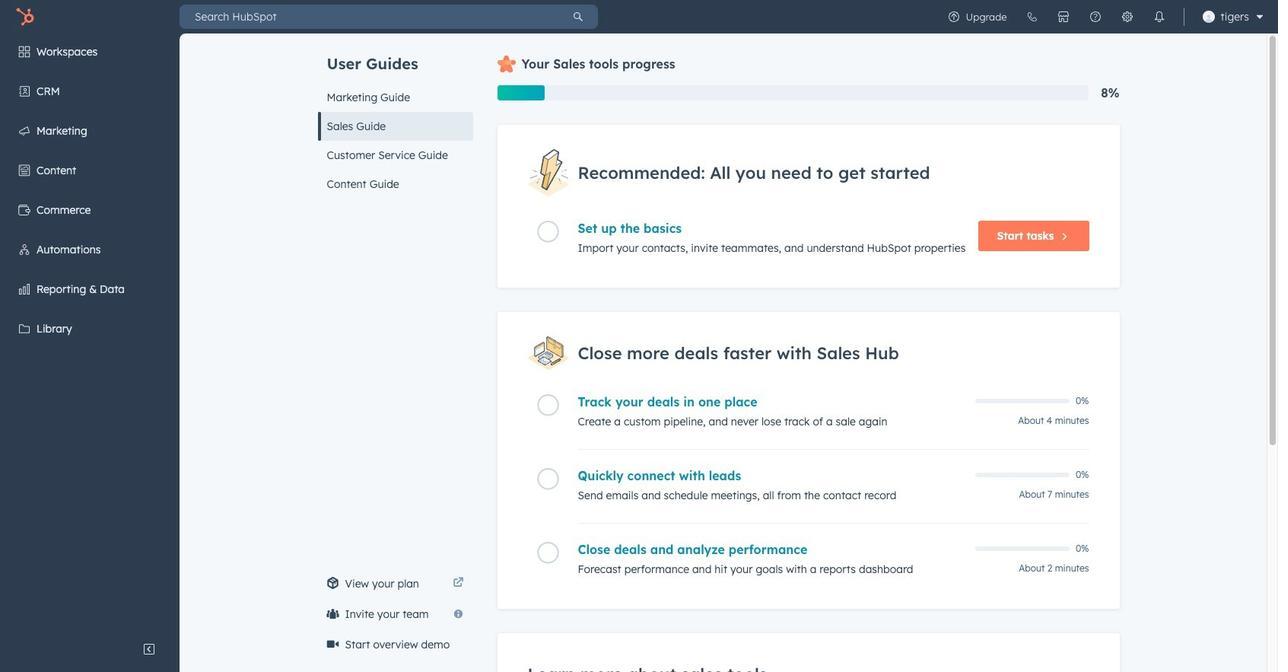 Task type: describe. For each thing, give the bounding box(es) containing it.
user guides element
[[318, 33, 473, 199]]

help image
[[1090, 11, 1102, 23]]

settings image
[[1122, 11, 1134, 23]]



Task type: vqa. For each thing, say whether or not it's contained in the screenshot.
1st column header from right
no



Task type: locate. For each thing, give the bounding box(es) containing it.
howard n/a image
[[1203, 11, 1215, 23]]

1 horizontal spatial menu
[[938, 0, 1270, 33]]

2 link opens in a new window image from the top
[[453, 578, 464, 589]]

marketplaces image
[[1058, 11, 1070, 23]]

menu
[[938, 0, 1270, 33], [0, 33, 180, 634]]

0 horizontal spatial menu
[[0, 33, 180, 634]]

1 link opens in a new window image from the top
[[453, 575, 464, 593]]

notifications image
[[1154, 11, 1166, 23]]

progress bar
[[497, 85, 545, 100]]

Search HubSpot search field
[[180, 5, 559, 29]]

link opens in a new window image
[[453, 575, 464, 593], [453, 578, 464, 589]]



